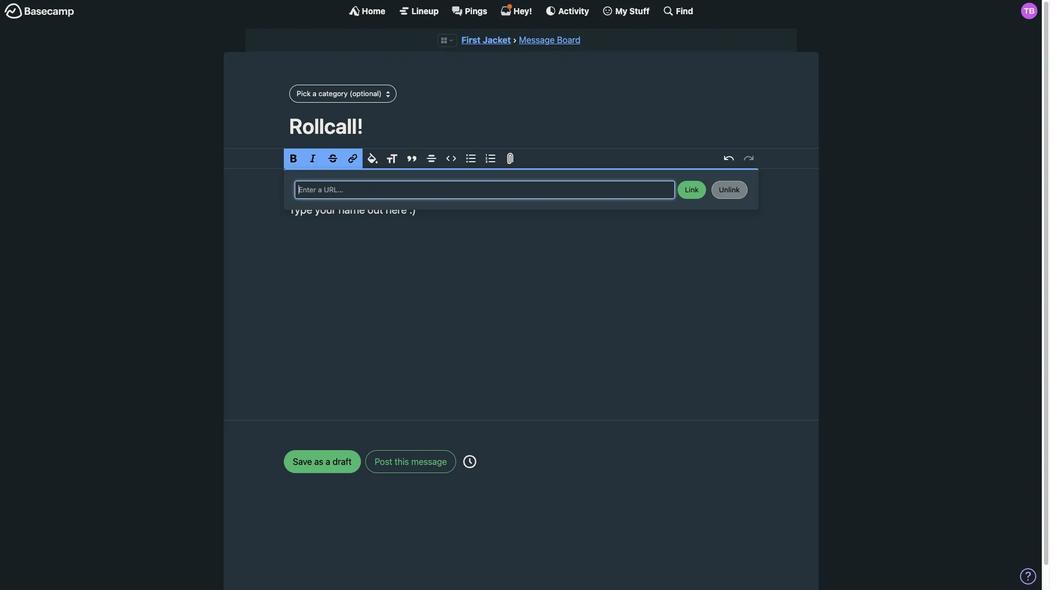 Task type: locate. For each thing, give the bounding box(es) containing it.
2 horizontal spatial a
[[406, 187, 412, 200]]

main element
[[0, 0, 1042, 21]]

tyler black image
[[1021, 3, 1038, 19]]

here
[[386, 203, 407, 216]]

your
[[315, 203, 336, 216]]

find
[[676, 6, 693, 16]]

hey!
[[514, 6, 532, 16]]

type
[[289, 203, 312, 216]]

pings button
[[452, 5, 487, 16]]

2 vertical spatial a
[[326, 457, 330, 467]]

:)
[[410, 203, 416, 216]]

1 vertical spatial a
[[406, 187, 412, 200]]

name
[[339, 203, 365, 216]]

switch accounts image
[[4, 3, 74, 20]]

schedule this to post later image
[[464, 456, 477, 469]]

(optional)
[[350, 89, 382, 98]]

post
[[375, 457, 392, 467]]

board
[[557, 35, 581, 45]]

None button
[[677, 181, 706, 199], [711, 181, 747, 199], [677, 181, 706, 199], [711, 181, 747, 199]]

message
[[411, 457, 447, 467]]

post this message
[[375, 457, 447, 467]]

draft
[[333, 457, 352, 467]]

a inside pick a category (optional) button
[[313, 89, 317, 98]]

a right pick
[[313, 89, 317, 98]]

Write away… text field
[[256, 169, 786, 407]]

a right as
[[326, 457, 330, 467]]

0 horizontal spatial a
[[313, 89, 317, 98]]

activity link
[[545, 5, 589, 16]]

1 horizontal spatial a
[[326, 457, 330, 467]]

home link
[[349, 5, 385, 16]]

Type a title… text field
[[289, 114, 753, 138]]

first jacket
[[461, 35, 511, 45]]

home
[[362, 6, 385, 16]]

0 vertical spatial a
[[313, 89, 317, 98]]

category
[[318, 89, 348, 98]]

a right 'do'
[[406, 187, 412, 200]]

a inside save as a draft button
[[326, 457, 330, 467]]

everyone!
[[316, 187, 363, 200]]

message
[[519, 35, 555, 45]]

a
[[313, 89, 317, 98], [406, 187, 412, 200], [326, 457, 330, 467]]

pings
[[465, 6, 487, 16]]

post this message button
[[365, 451, 456, 474]]

find button
[[663, 5, 693, 16]]



Task type: describe. For each thing, give the bounding box(es) containing it.
this
[[395, 457, 409, 467]]

do
[[391, 187, 403, 200]]

pick
[[297, 89, 311, 98]]

hello everyone! let's do a roll call today! type your name out here :)
[[289, 187, 480, 216]]

as
[[314, 457, 323, 467]]

lineup link
[[399, 5, 439, 16]]

URL url field
[[295, 181, 675, 199]]

a inside the hello everyone! let's do a roll call today! type your name out here :)
[[406, 187, 412, 200]]

› message board
[[513, 35, 581, 45]]

›
[[513, 35, 517, 45]]

call
[[431, 187, 447, 200]]

roll
[[414, 187, 429, 200]]

my stuff
[[615, 6, 650, 16]]

my
[[615, 6, 628, 16]]

today!
[[450, 187, 480, 200]]

pick a category (optional) button
[[289, 85, 396, 103]]

lineup
[[412, 6, 439, 16]]

save as a draft
[[293, 457, 352, 467]]

jacket
[[483, 35, 511, 45]]

let's
[[365, 187, 388, 200]]

first
[[461, 35, 481, 45]]

save as a draft button
[[284, 451, 361, 474]]

activity
[[558, 6, 589, 16]]

stuff
[[629, 6, 650, 16]]

pick a category (optional)
[[297, 89, 382, 98]]

message board link
[[519, 35, 581, 45]]

out
[[368, 203, 383, 216]]

save
[[293, 457, 312, 467]]

first jacket link
[[461, 35, 511, 45]]

my stuff button
[[602, 5, 650, 16]]

hey! button
[[500, 4, 532, 16]]

hello
[[289, 187, 313, 200]]



Task type: vqa. For each thing, say whether or not it's contained in the screenshot.
Whose Activity Would You Like To See?
no



